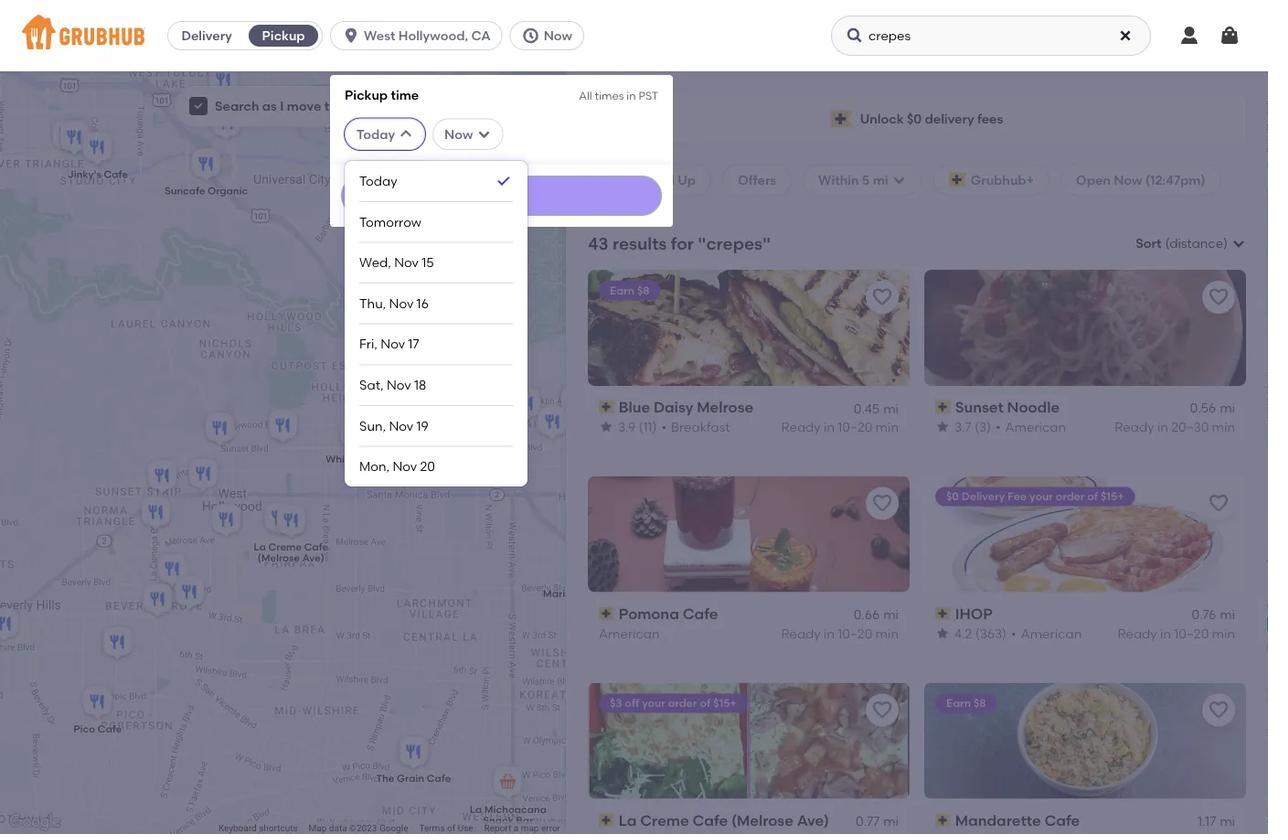 Task type: locate. For each thing, give the bounding box(es) containing it.
nov for sat,
[[387, 377, 411, 393]]

1 horizontal spatial order
[[1056, 490, 1085, 503]]

american
[[1005, 419, 1066, 434], [599, 625, 660, 641], [1021, 625, 1082, 641]]

$3
[[610, 696, 622, 710]]

0 horizontal spatial the
[[376, 772, 394, 785]]

$8 for blue
[[637, 283, 650, 297]]

nov left 16
[[389, 295, 414, 311]]

fusion
[[462, 471, 494, 483]]

today
[[357, 126, 395, 142], [359, 173, 397, 188]]

1 vertical spatial earn
[[947, 696, 971, 710]]

la right error
[[619, 811, 637, 829]]

subscription pass image left sunset
[[936, 401, 952, 413]]

offers
[[738, 172, 777, 187]]

earn down results
[[610, 283, 635, 297]]

0 horizontal spatial la creme cafe (melrose ave)
[[254, 541, 328, 564]]

1 horizontal spatial la
[[470, 803, 482, 816]]

0 horizontal spatial of
[[447, 823, 456, 834]]

breakfast
[[671, 419, 730, 434]]

all times in pst
[[579, 89, 659, 102]]

grubhub plus flag logo image for unlock $0 delivery fees
[[831, 110, 853, 128]]

delivery
[[925, 111, 974, 127]]

the sisters cafe vietnamese & asian fusion image
[[445, 410, 481, 450]]

asian
[[432, 471, 460, 483]]

star icon image left 4.2 in the bottom of the page
[[936, 626, 950, 641]]

star icon image left 3.7
[[936, 419, 950, 434]]

0 horizontal spatial $15+
[[713, 696, 737, 710]]

suncafe organic image
[[188, 145, 225, 186]]

save this restaurant image for la creme cafe (melrose ave)
[[872, 699, 893, 721]]

mi for sunset noodle
[[1220, 400, 1235, 416]]

american down the noodle
[[1005, 419, 1066, 434]]

your right off
[[642, 696, 666, 710]]

• breakfast
[[662, 419, 730, 434]]

caked up image
[[557, 382, 594, 423]]

earn $8 down results
[[610, 283, 650, 297]]

mi right 0.56 at top
[[1220, 400, 1235, 416]]

0 vertical spatial $15+
[[1101, 490, 1124, 503]]

1 vertical spatial pickup
[[345, 87, 388, 102]]

• right the (3)
[[996, 419, 1001, 434]]

2 vertical spatial subscription pass image
[[599, 814, 615, 827]]

0 vertical spatial ave)
[[302, 552, 324, 564]]

la creme cafe (melrose ave) inside the map region
[[254, 541, 328, 564]]

1 horizontal spatial the
[[423, 449, 442, 461]]

1 horizontal spatial map
[[521, 823, 539, 834]]

hollywood,
[[398, 28, 468, 43]]

pickup up i
[[262, 28, 305, 43]]

0 vertical spatial map
[[348, 98, 377, 114]]

now right "ca"
[[544, 28, 572, 43]]

earn $8
[[610, 283, 650, 297], [947, 696, 986, 710]]

mi right the '1.17'
[[1220, 813, 1235, 829]]

0 vertical spatial $8
[[637, 283, 650, 297]]

google image
[[5, 810, 65, 834]]

• american
[[996, 419, 1066, 434], [1011, 625, 1082, 641]]

nov left the 18
[[387, 377, 411, 393]]

18
[[414, 377, 426, 393]]

0 horizontal spatial grubhub plus flag logo image
[[831, 110, 853, 128]]

cafe inside jinky's cafe suncafe organic
[[104, 168, 128, 180]]

mariscos colima
[[543, 588, 626, 600]]

mon, nov 20
[[359, 459, 435, 474]]

0 vertical spatial delivery
[[181, 28, 232, 43]]

of left 'use'
[[447, 823, 456, 834]]

mi right 0.77
[[884, 813, 899, 829]]

svg image inside the west hollywood, ca button
[[342, 27, 360, 45]]

subscription pass image
[[599, 401, 615, 413], [936, 607, 952, 620], [599, 814, 615, 827]]

min down '0.45 mi'
[[876, 419, 899, 434]]

0 vertical spatial earn
[[610, 283, 635, 297]]

1 save this restaurant image from the top
[[872, 286, 893, 308]]

bar
[[516, 814, 533, 827]]

in for blue daisy melrose
[[824, 419, 835, 434]]

subscription pass image for sunset noodle
[[936, 401, 952, 413]]

0 vertical spatial of
[[1088, 490, 1098, 503]]

0 vertical spatial creme
[[268, 541, 302, 553]]

• right the (11)
[[662, 419, 667, 434]]

0.56
[[1190, 400, 1216, 416]]

la sweet rolls image
[[535, 403, 571, 444]]

(melrose
[[258, 552, 300, 564], [732, 811, 794, 829]]

1 horizontal spatial svg image
[[399, 127, 413, 142]]

0 horizontal spatial pickup
[[262, 28, 305, 43]]

fri,
[[359, 336, 378, 352]]

unlock
[[860, 111, 904, 127]]

2 horizontal spatial now
[[1114, 172, 1143, 187]]

the for the sisters cafe vietnamese & asian fusion
[[423, 449, 442, 461]]

43
[[588, 233, 609, 253]]

0 horizontal spatial ave)
[[302, 552, 324, 564]]

0 vertical spatial save this restaurant image
[[872, 286, 893, 308]]

$0 left "fee"
[[947, 490, 959, 503]]

0 vertical spatial the
[[423, 449, 442, 461]]

grubhub plus flag logo image left grubhub+
[[949, 172, 967, 187]]

jinky's
[[67, 168, 101, 180]]

your right "fee"
[[1030, 490, 1053, 503]]

ready in 10–20 min for cafe
[[781, 625, 899, 641]]

"crepes"
[[698, 233, 771, 253]]

20–30
[[1172, 419, 1209, 434]]

subscription pass image for pomona cafe
[[599, 607, 615, 620]]

whipp'd la image
[[336, 414, 373, 455]]

0 vertical spatial subscription pass image
[[599, 401, 615, 413]]

ready in 10–20 min down 0.45
[[781, 419, 899, 434]]

1 vertical spatial earn $8
[[947, 696, 986, 710]]

mariscos colima image
[[566, 548, 602, 588]]

earn $8 for mandarette
[[947, 696, 986, 710]]

mi right 0.76
[[1220, 607, 1235, 622]]

creme inside the map region
[[268, 541, 302, 553]]

grubhub plus flag logo image
[[831, 110, 853, 128], [949, 172, 967, 187]]

keyboard shortcuts button
[[218, 822, 298, 834]]

0 horizontal spatial map
[[348, 98, 377, 114]]

sunset
[[955, 398, 1004, 416]]

subscription pass image left blue
[[599, 401, 615, 413]]

1 vertical spatial today
[[359, 173, 397, 188]]

0 vertical spatial order
[[1056, 490, 1085, 503]]

grubhub plus flag logo image left unlock
[[831, 110, 853, 128]]

$8 down "4.2 (363)"
[[974, 696, 986, 710]]

0.77 mi
[[856, 813, 899, 829]]

1 horizontal spatial ave)
[[797, 811, 830, 829]]

today inside option
[[359, 173, 397, 188]]

check icon image
[[495, 172, 513, 190]]

soo raa thai american chic image
[[205, 61, 242, 102]]

a
[[514, 823, 519, 834]]

• for daisy
[[662, 419, 667, 434]]

nov left 15
[[394, 255, 419, 270]]

in for pomona cafe
[[824, 625, 835, 641]]

cafe inside the sisters cafe vietnamese & asian fusion
[[479, 449, 503, 461]]

nov left 17
[[381, 336, 405, 352]]

mi for la creme cafe (melrose ave)
[[884, 813, 899, 829]]

star icon image
[[599, 419, 614, 434], [936, 419, 950, 434], [936, 626, 950, 641]]

0 vertical spatial • american
[[996, 419, 1066, 434]]

1 horizontal spatial your
[[1030, 490, 1053, 503]]

1 vertical spatial the
[[376, 772, 394, 785]]

la inside la creme cafe (melrose ave)
[[254, 541, 266, 553]]

times
[[595, 89, 624, 102]]

star icon image left 3.9 at the bottom of the page
[[599, 419, 614, 434]]

the
[[324, 98, 345, 114]]

subscription pass image down colima
[[599, 607, 615, 620]]

0 horizontal spatial $0
[[907, 111, 922, 127]]

jumpin' java restaurant image
[[56, 119, 93, 159]]

0 vertical spatial pickup
[[262, 28, 305, 43]]

min down 0.56 mi in the right top of the page
[[1212, 419, 1235, 434]]

1.17 mi
[[1198, 813, 1235, 829]]

1 horizontal spatial •
[[996, 419, 1001, 434]]

of right "fee"
[[1088, 490, 1098, 503]]

the grain cafe image
[[396, 733, 432, 774]]

nov left 20
[[393, 459, 417, 474]]

min down 0.66 mi
[[876, 625, 899, 641]]

nov left 19 on the bottom left of page
[[389, 418, 413, 433]]

keyboard
[[218, 823, 257, 834]]

open
[[1076, 172, 1111, 187]]

10–20 down 0.66
[[838, 625, 873, 641]]

1 vertical spatial • american
[[1011, 625, 1082, 641]]

0 horizontal spatial order
[[668, 696, 697, 710]]

1 vertical spatial creme
[[640, 811, 689, 829]]

ave) left 0.77
[[797, 811, 830, 829]]

2 horizontal spatial of
[[1088, 490, 1098, 503]]

save this restaurant button
[[866, 281, 899, 313], [1203, 281, 1235, 313], [866, 487, 899, 520], [1203, 487, 1235, 520], [866, 694, 899, 727], [1203, 694, 1235, 727]]

open now (12:47pm)
[[1076, 172, 1206, 187]]

grubhub+
[[971, 172, 1034, 187]]

(melrose inside la creme cafe (melrose ave)
[[258, 552, 300, 564]]

as
[[262, 98, 277, 114]]

la up 'use'
[[470, 803, 482, 816]]

2 horizontal spatial •
[[1011, 625, 1017, 641]]

subscription pass image for ihop
[[936, 607, 952, 620]]

now right the open
[[1114, 172, 1143, 187]]

smooth-e operator by jumpin java image
[[57, 117, 94, 157]]

search as i move the map
[[215, 98, 377, 114]]

unlock $0 delivery fees
[[860, 111, 1004, 127]]

0 vertical spatial subscription pass image
[[936, 401, 952, 413]]

la
[[254, 541, 266, 553], [470, 803, 482, 816], [619, 811, 637, 829]]

mandarette
[[955, 811, 1041, 829]]

0 vertical spatial your
[[1030, 490, 1053, 503]]

jinky's cafe suncafe organic
[[67, 168, 248, 197]]

3.9
[[618, 419, 636, 434]]

1 horizontal spatial $8
[[974, 696, 986, 710]]

mi right 0.66
[[884, 607, 899, 622]]

• american for ihop
[[1011, 625, 1082, 641]]

1 vertical spatial subscription pass image
[[599, 607, 615, 620]]

sisters
[[444, 449, 476, 461]]

morning kitchen image
[[475, 385, 512, 425], [475, 385, 512, 425]]

2 save this restaurant image from the top
[[872, 699, 893, 721]]

subscription pass image left the mandarette
[[936, 814, 952, 827]]

0 vertical spatial (melrose
[[258, 552, 300, 564]]

0 vertical spatial now
[[544, 28, 572, 43]]

1 vertical spatial order
[[668, 696, 697, 710]]

4.2
[[955, 625, 972, 641]]

of right off
[[700, 696, 711, 710]]

save this restaurant image
[[872, 286, 893, 308], [872, 699, 893, 721]]

list box
[[359, 161, 513, 487]]

sat,
[[359, 377, 384, 393]]

fri, nov 17
[[359, 336, 419, 352]]

0 vertical spatial earn $8
[[610, 283, 650, 297]]

the up the 'asian'
[[423, 449, 442, 461]]

min for noodle
[[1212, 419, 1235, 434]]

mi
[[873, 172, 889, 187], [884, 400, 899, 416], [1220, 400, 1235, 416], [884, 607, 899, 622], [1220, 607, 1235, 622], [884, 813, 899, 829], [1220, 813, 1235, 829]]

0 horizontal spatial creme
[[268, 541, 302, 553]]

ave) down la creme cafe (melrose ave) image
[[302, 552, 324, 564]]

0 horizontal spatial (melrose
[[258, 552, 300, 564]]

1 horizontal spatial pickup
[[345, 87, 388, 102]]

mi for pomona cafe
[[884, 607, 899, 622]]

sunset noodle image
[[202, 410, 238, 450]]

svg image
[[1219, 25, 1241, 47], [342, 27, 360, 45], [399, 127, 413, 142]]

within
[[819, 172, 859, 187]]

american for ihop
[[1021, 625, 1082, 641]]

0 horizontal spatial earn
[[610, 283, 635, 297]]

pickup inside button
[[262, 28, 305, 43]]

today up the tomorrow in the left of the page
[[359, 173, 397, 188]]

1 vertical spatial grubhub plus flag logo image
[[949, 172, 967, 187]]

ave)
[[302, 552, 324, 564], [797, 811, 830, 829]]

cafe inside la creme cafe (melrose ave)
[[304, 541, 328, 553]]

0 horizontal spatial la
[[254, 541, 266, 553]]

1 horizontal spatial creme
[[640, 811, 689, 829]]

report
[[484, 823, 511, 834]]

1 horizontal spatial earn
[[947, 696, 971, 710]]

earn $8 down 4.2 in the bottom of the page
[[947, 696, 986, 710]]

ready in 10–20 min
[[781, 419, 899, 434], [781, 625, 899, 641], [1118, 625, 1235, 641]]

0 vertical spatial la creme cafe (melrose ave)
[[254, 541, 328, 564]]

earn down 4.2 in the bottom of the page
[[947, 696, 971, 710]]

la
[[370, 453, 383, 466]]

blue daisy melrose image
[[208, 501, 245, 541]]

report a map error link
[[484, 823, 561, 834]]

1 vertical spatial save this restaurant image
[[872, 699, 893, 721]]

1 vertical spatial $15+
[[713, 696, 737, 710]]

pomona cafe image
[[261, 499, 298, 540]]

map right the a
[[521, 823, 539, 834]]

subscription pass image left ihop
[[936, 607, 952, 620]]

10–20 down 0.45
[[838, 419, 873, 434]]

main navigation navigation
[[0, 0, 1268, 834]]

the inside the sisters cafe vietnamese & asian fusion
[[423, 449, 442, 461]]

1 horizontal spatial la creme cafe (melrose ave)
[[619, 811, 830, 829]]

shortcuts
[[259, 823, 298, 834]]

map right the in the left top of the page
[[348, 98, 377, 114]]

1 vertical spatial $8
[[974, 696, 986, 710]]

delivery left "fee"
[[962, 490, 1005, 503]]

ready in 10–20 min down 0.66
[[781, 625, 899, 641]]

for
[[671, 233, 694, 253]]

ready for cafe
[[781, 625, 821, 641]]

0 horizontal spatial delivery
[[181, 28, 232, 43]]

nov for fri,
[[381, 336, 405, 352]]

save this restaurant image
[[1208, 286, 1230, 308], [872, 493, 893, 515], [1208, 493, 1230, 515], [1208, 699, 1230, 721]]

2 vertical spatial subscription pass image
[[936, 814, 952, 827]]

$15+
[[1101, 490, 1124, 503], [713, 696, 737, 710]]

0 vertical spatial $0
[[907, 111, 922, 127]]

3.7 (3)
[[955, 419, 991, 434]]

order right "fee"
[[1056, 490, 1085, 503]]

1 vertical spatial of
[[700, 696, 711, 710]]

1 vertical spatial $0
[[947, 490, 959, 503]]

subscription pass image right error
[[599, 814, 615, 827]]

1 vertical spatial (melrose
[[732, 811, 794, 829]]

sunset grill image
[[265, 407, 301, 447]]

0 horizontal spatial $8
[[637, 283, 650, 297]]

$8 down results
[[637, 283, 650, 297]]

pickup
[[262, 28, 305, 43], [345, 87, 388, 102]]

mi for blue daisy melrose
[[884, 400, 899, 416]]

1 vertical spatial delivery
[[962, 490, 1005, 503]]

2 vertical spatial of
[[447, 823, 456, 834]]

the left grain
[[376, 772, 394, 785]]

1 horizontal spatial grubhub plus flag logo image
[[949, 172, 967, 187]]

min for cafe
[[876, 625, 899, 641]]

• for noodle
[[996, 419, 1001, 434]]

• right (363)
[[1011, 625, 1017, 641]]

within 5 mi
[[819, 172, 889, 187]]

order right off
[[668, 696, 697, 710]]

save this restaurant button for la creme cafe (melrose ave)
[[866, 694, 899, 727]]

map region
[[0, 37, 792, 834]]

1 horizontal spatial earn $8
[[947, 696, 986, 710]]

mi right 0.45
[[884, 400, 899, 416]]

1 vertical spatial subscription pass image
[[936, 607, 952, 620]]

0 horizontal spatial now
[[444, 126, 473, 142]]

0.66 mi
[[854, 607, 899, 622]]

• american down the noodle
[[996, 419, 1066, 434]]

american right (363)
[[1021, 625, 1082, 641]]

now up today option
[[444, 126, 473, 142]]

delivery up soo raa thai american chic icon
[[181, 28, 232, 43]]

0.76
[[1192, 607, 1216, 622]]

10–20
[[838, 419, 873, 434], [838, 625, 873, 641], [1175, 625, 1209, 641]]

svg image
[[522, 27, 540, 45], [846, 27, 864, 45], [1118, 28, 1133, 43], [193, 101, 204, 112], [477, 127, 491, 142], [892, 172, 907, 187]]

0.45
[[854, 400, 880, 416]]

in for sunset noodle
[[1158, 419, 1169, 434]]

1 horizontal spatial now
[[544, 28, 572, 43]]

mariscos
[[543, 588, 588, 600]]

melrose
[[697, 398, 754, 416]]

0 vertical spatial grubhub plus flag logo image
[[831, 110, 853, 128]]

list box containing today
[[359, 161, 513, 487]]

today down pickup time
[[357, 126, 395, 142]]

1 vertical spatial your
[[642, 696, 666, 710]]

$0 right unlock
[[907, 111, 922, 127]]

report a map error
[[484, 823, 561, 834]]

4 stars and up
[[604, 172, 696, 187]]

2 horizontal spatial svg image
[[1219, 25, 1241, 47]]

and waffles image
[[208, 104, 245, 144]]

nov for sun,
[[389, 418, 413, 433]]

today option
[[359, 161, 513, 202]]

tryst caffe image
[[0, 605, 22, 646]]

0 horizontal spatial svg image
[[342, 27, 360, 45]]

cafe
[[104, 168, 128, 180], [479, 449, 503, 461], [304, 541, 328, 553], [683, 605, 718, 622], [98, 723, 122, 735], [427, 772, 451, 785], [693, 811, 728, 829], [1045, 811, 1080, 829]]

ready for noodle
[[1115, 419, 1155, 434]]

subscription pass image
[[936, 401, 952, 413], [599, 607, 615, 620], [936, 814, 952, 827]]

0 horizontal spatial earn $8
[[610, 283, 650, 297]]

save this restaurant image for blue daisy melrose
[[872, 286, 893, 308]]

pickup right the in the left top of the page
[[345, 87, 388, 102]]

nov
[[394, 255, 419, 270], [389, 295, 414, 311], [381, 336, 405, 352], [387, 377, 411, 393], [389, 418, 413, 433], [393, 459, 417, 474]]

0 horizontal spatial •
[[662, 419, 667, 434]]

• american right (363)
[[1011, 625, 1082, 641]]

la down pomona cafe image
[[254, 541, 266, 553]]

earn
[[610, 283, 635, 297], [947, 696, 971, 710]]

marco's trattoria image
[[185, 455, 222, 496]]

boba time image
[[171, 573, 208, 614]]

0 vertical spatial today
[[357, 126, 395, 142]]

cafe du french toast image
[[390, 369, 427, 409]]

minus icon image
[[522, 138, 540, 156]]

la michoacana snack bar image
[[490, 764, 526, 804]]

(12:47pm)
[[1146, 172, 1206, 187]]

michoacana
[[484, 803, 547, 816]]



Task type: describe. For each thing, give the bounding box(es) containing it.
wed,
[[359, 255, 391, 270]]

wed, nov 15
[[359, 255, 434, 270]]

save this restaurant button for ihop
[[1203, 487, 1235, 520]]

grubhub plus flag logo image for grubhub+
[[949, 172, 967, 187]]

mandarette cafe image
[[154, 551, 191, 591]]

5
[[862, 172, 870, 187]]

0.77
[[856, 813, 880, 829]]

1 vertical spatial ave)
[[797, 811, 830, 829]]

crave cafe (studio city) image
[[49, 117, 86, 157]]

subscription pass image for la creme cafe (melrose ave)
[[599, 814, 615, 827]]

american for sunset noodle
[[1005, 419, 1066, 434]]

the for the grain cafe
[[376, 772, 394, 785]]

pomona
[[619, 605, 679, 622]]

denny's image
[[423, 409, 460, 449]]

in inside navigation
[[627, 89, 636, 102]]

update
[[481, 189, 522, 202]]

min for daisy
[[876, 419, 899, 434]]

grain
[[397, 772, 424, 785]]

0.76 mi
[[1192, 607, 1235, 622]]

pico
[[74, 723, 95, 735]]

tomorrow
[[359, 214, 422, 229]]

43 results for "crepes"
[[588, 233, 771, 253]]

3.7
[[955, 419, 972, 434]]

ready in 10–20 min for daisy
[[781, 419, 899, 434]]

jinky's cafe image
[[79, 129, 116, 169]]

star icon image for blue
[[599, 419, 614, 434]]

17
[[408, 336, 419, 352]]

now inside button
[[544, 28, 572, 43]]

15
[[422, 255, 434, 270]]

16
[[417, 295, 429, 311]]

american down pomona
[[599, 625, 660, 641]]

error
[[541, 823, 561, 834]]

earn for mandarette cafe
[[947, 696, 971, 710]]

la creme cafe (melrose ave) image
[[273, 502, 310, 542]]

all
[[579, 89, 592, 102]]

suncafe
[[165, 185, 205, 197]]

0.66
[[854, 607, 880, 622]]

4
[[604, 172, 612, 187]]

thu,
[[359, 295, 386, 311]]

terms of use
[[419, 823, 473, 834]]

10–20 for daisy
[[838, 419, 873, 434]]

organic
[[208, 185, 248, 197]]

now button
[[510, 21, 592, 50]]

le gout bakery image
[[557, 382, 594, 423]]

1 horizontal spatial $0
[[947, 490, 959, 503]]

4.2 (363)
[[955, 625, 1007, 641]]

0.45 mi
[[854, 400, 899, 416]]

in for ihop
[[1161, 625, 1171, 641]]

0 horizontal spatial your
[[642, 696, 666, 710]]

10–20 down 0.76
[[1175, 625, 1209, 641]]

2 vertical spatial now
[[1114, 172, 1143, 187]]

la michoacana snack bar
[[470, 803, 547, 827]]

pico cafe
[[74, 723, 122, 735]]

today for middle svg icon
[[357, 126, 395, 142]]

©2023
[[349, 823, 377, 834]]

20
[[420, 459, 435, 474]]

subscription pass image for mandarette cafe
[[936, 814, 952, 827]]

1 vertical spatial now
[[444, 126, 473, 142]]

star icon image for sunset
[[936, 419, 950, 434]]

results
[[613, 233, 667, 253]]

fees
[[978, 111, 1004, 127]]

1 horizontal spatial $15+
[[1101, 490, 1124, 503]]

the grain cafe
[[376, 772, 451, 785]]

123 pasta image
[[99, 624, 136, 664]]

min down 0.76 mi
[[1212, 625, 1235, 641]]

search
[[215, 98, 259, 114]]

subscription pass image for blue daisy melrose
[[599, 401, 615, 413]]

stars
[[615, 172, 647, 187]]

nov for wed,
[[394, 255, 419, 270]]

update button
[[341, 175, 662, 216]]

ready in 10–20 min down 0.76
[[1118, 625, 1235, 641]]

daisy
[[654, 398, 694, 416]]

pickup button
[[245, 21, 322, 50]]

today for check icon
[[359, 173, 397, 188]]

use
[[458, 823, 473, 834]]

time
[[391, 87, 419, 102]]

2 horizontal spatial la
[[619, 811, 637, 829]]

pickup for pickup
[[262, 28, 305, 43]]

west
[[364, 28, 395, 43]]

mi for ihop
[[1220, 607, 1235, 622]]

pickup for pickup time
[[345, 87, 388, 102]]

ca
[[471, 28, 491, 43]]

svg image inside now button
[[522, 27, 540, 45]]

nov for mon,
[[393, 459, 417, 474]]

ihop
[[955, 605, 993, 622]]

ihop image
[[144, 457, 181, 497]]

map data ©2023 google
[[309, 823, 408, 834]]

(3)
[[975, 419, 991, 434]]

(363)
[[976, 625, 1007, 641]]

terms
[[419, 823, 445, 834]]

ready for daisy
[[781, 419, 821, 434]]

0.56 mi
[[1190, 400, 1235, 416]]

pst
[[639, 89, 659, 102]]

koi restaurant image
[[138, 494, 174, 534]]

i
[[280, 98, 284, 114]]

whipp'd la
[[326, 453, 383, 466]]

pomona cafe
[[619, 605, 718, 622]]

(11)
[[639, 419, 657, 434]]

sun, nov 19
[[359, 418, 429, 433]]

thai original barbecue hollywood image
[[508, 385, 545, 425]]

earn for blue daisy melrose
[[610, 283, 635, 297]]

earn $8 for blue
[[610, 283, 650, 297]]

la inside the la michoacana snack bar
[[470, 803, 482, 816]]

save this restaurant button for blue daisy melrose
[[866, 281, 899, 313]]

nov for thu,
[[389, 295, 414, 311]]

save this restaurant button for mandarette cafe
[[1203, 694, 1235, 727]]

hot thai restaurant (los angeles) image
[[139, 581, 176, 621]]

move
[[287, 98, 321, 114]]

west hollywood, ca
[[364, 28, 491, 43]]

mon,
[[359, 459, 390, 474]]

google
[[379, 823, 408, 834]]

ave) inside la creme cafe (melrose ave)
[[302, 552, 324, 564]]

whipp'd
[[326, 453, 367, 466]]

vietnamese
[[429, 460, 487, 472]]

thu, nov 16
[[359, 295, 429, 311]]

$8 for mandarette
[[974, 696, 986, 710]]

3.9 (11)
[[618, 419, 657, 434]]

list box inside the main navigation navigation
[[359, 161, 513, 487]]

1 horizontal spatial (melrose
[[732, 811, 794, 829]]

noodle
[[1007, 398, 1060, 416]]

fee
[[1008, 490, 1027, 503]]

keyboard shortcuts
[[218, 823, 298, 834]]

sun,
[[359, 418, 386, 433]]

&
[[490, 460, 498, 472]]

1 vertical spatial la creme cafe (melrose ave)
[[619, 811, 830, 829]]

19
[[417, 418, 429, 433]]

10–20 for cafe
[[838, 625, 873, 641]]

delivery inside button
[[181, 28, 232, 43]]

pico cafe image
[[79, 683, 116, 723]]

• american for sunset noodle
[[996, 419, 1066, 434]]

1 horizontal spatial of
[[700, 696, 711, 710]]

1 vertical spatial map
[[521, 823, 539, 834]]

up
[[678, 172, 696, 187]]

1 horizontal spatial delivery
[[962, 490, 1005, 503]]

mi right 5
[[873, 172, 889, 187]]

mi for mandarette cafe
[[1220, 813, 1235, 829]]



Task type: vqa. For each thing, say whether or not it's contained in the screenshot.
Mozzarella,
no



